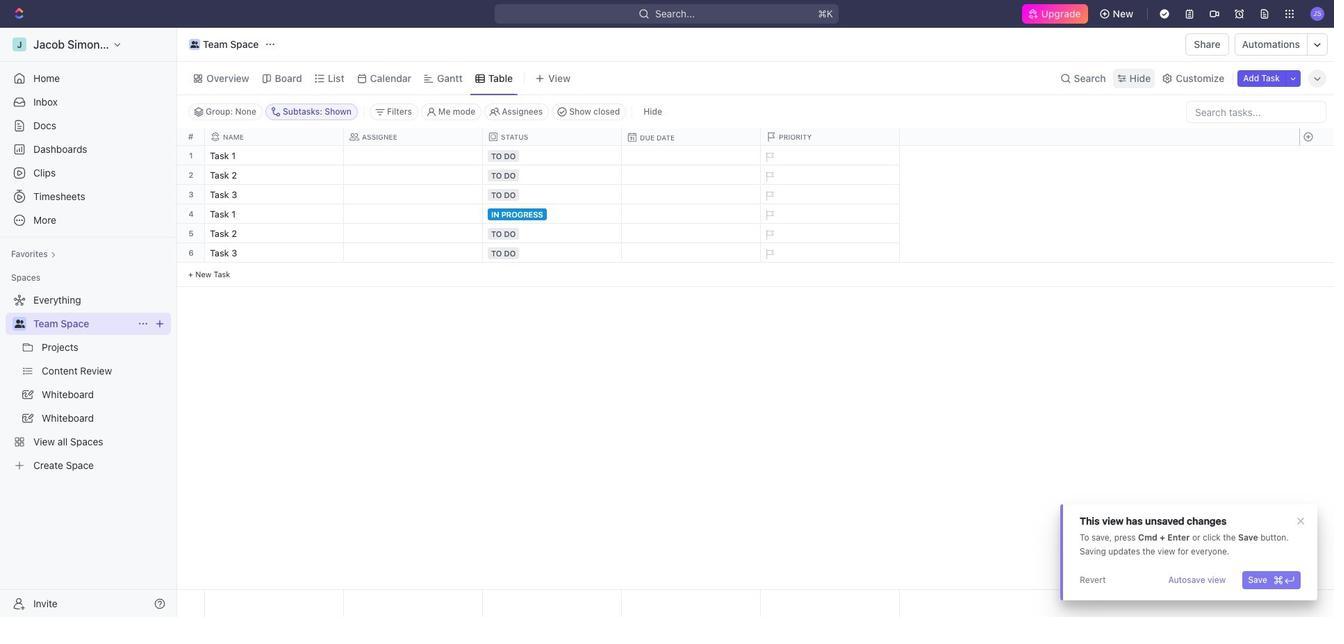 Task type: vqa. For each thing, say whether or not it's contained in the screenshot.
Dropdown menu IMAGE
yes



Task type: locate. For each thing, give the bounding box(es) containing it.
cell
[[344, 146, 483, 165], [483, 146, 622, 165], [622, 146, 761, 165], [344, 165, 483, 184], [483, 165, 622, 184], [622, 165, 761, 184], [344, 185, 483, 204], [483, 185, 622, 204], [622, 185, 761, 204], [344, 204, 483, 223], [483, 204, 622, 223], [622, 204, 761, 223], [344, 224, 483, 243], [483, 224, 622, 243], [622, 224, 761, 243], [344, 243, 483, 262], [483, 243, 622, 262], [622, 243, 761, 262]]

1 column header from the left
[[205, 129, 347, 145]]

press space to select this row. row
[[177, 146, 205, 165], [205, 146, 900, 167], [1299, 146, 1334, 165], [177, 165, 205, 185], [205, 165, 900, 187], [1299, 165, 1334, 185], [177, 185, 205, 204], [205, 185, 900, 206], [1299, 185, 1334, 204], [177, 204, 205, 224], [205, 204, 900, 226], [1299, 204, 1334, 224], [177, 224, 205, 243], [205, 224, 900, 245], [1299, 224, 1334, 243], [177, 243, 205, 263], [205, 243, 900, 265], [1299, 243, 1334, 263], [205, 590, 900, 617], [1299, 590, 1334, 617]]

0 vertical spatial user group image
[[190, 41, 199, 48]]

row group
[[177, 146, 205, 287], [205, 146, 900, 287], [1299, 146, 1334, 287]]

set priority image for 5th set priority element from the bottom
[[759, 166, 780, 187]]

set priority element
[[759, 147, 780, 167], [759, 166, 780, 187], [759, 186, 780, 206], [759, 205, 780, 226], [759, 224, 780, 245], [759, 244, 780, 265]]

4 column header from the left
[[622, 129, 764, 146]]

grid
[[177, 129, 1334, 617]]

2 set priority element from the top
[[759, 166, 780, 187]]

1 set priority image from the top
[[759, 147, 780, 167]]

tree
[[6, 289, 171, 477]]

3 set priority image from the top
[[759, 205, 780, 226]]

user group image
[[190, 41, 199, 48], [14, 320, 25, 328]]

2 set priority image from the top
[[759, 224, 780, 245]]

1 set priority image from the top
[[759, 166, 780, 187]]

1 horizontal spatial user group image
[[190, 41, 199, 48]]

0 horizontal spatial user group image
[[14, 320, 25, 328]]

3 row group from the left
[[1299, 146, 1334, 287]]

1 row group from the left
[[177, 146, 205, 287]]

1 vertical spatial user group image
[[14, 320, 25, 328]]

3 set priority element from the top
[[759, 186, 780, 206]]

jacob simon's workspace, , element
[[13, 38, 26, 51]]

row
[[205, 129, 903, 146]]

set priority image
[[759, 166, 780, 187], [759, 224, 780, 245], [759, 244, 780, 265]]

set priority image
[[759, 147, 780, 167], [759, 186, 780, 206], [759, 205, 780, 226]]

1 set priority element from the top
[[759, 147, 780, 167]]

6 set priority element from the top
[[759, 244, 780, 265]]

3 set priority image from the top
[[759, 244, 780, 265]]

column header
[[205, 129, 347, 145], [344, 129, 486, 145], [483, 129, 625, 145], [622, 129, 764, 146], [761, 129, 903, 145]]

Search tasks... text field
[[1187, 101, 1326, 122]]



Task type: describe. For each thing, give the bounding box(es) containing it.
3 column header from the left
[[483, 129, 625, 145]]

2 column header from the left
[[344, 129, 486, 145]]

set priority image for 6th set priority element from the top
[[759, 244, 780, 265]]

5 column header from the left
[[761, 129, 903, 145]]

5 set priority element from the top
[[759, 224, 780, 245]]

dropdown menu image
[[622, 590, 760, 617]]

sidebar navigation
[[0, 28, 180, 617]]

set priority image for 5th set priority element from the top
[[759, 224, 780, 245]]

user group image inside tree
[[14, 320, 25, 328]]

4 set priority element from the top
[[759, 205, 780, 226]]

2 set priority image from the top
[[759, 186, 780, 206]]

tree inside sidebar navigation
[[6, 289, 171, 477]]

2 row group from the left
[[205, 146, 900, 287]]



